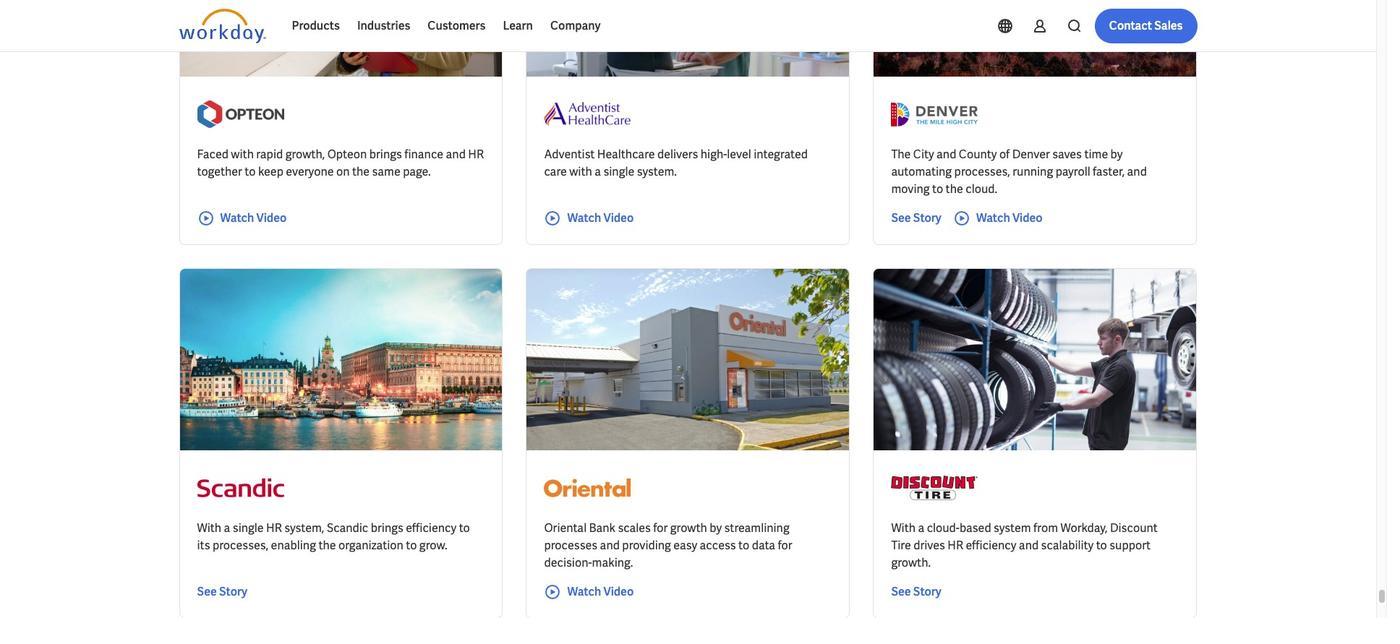 Task type: vqa. For each thing, say whether or not it's contained in the screenshot.
the right 'skills'
no



Task type: describe. For each thing, give the bounding box(es) containing it.
all
[[592, 16, 604, 29]]

see story for with a cloud-based system from workday, discount tire drives hr efficiency and scalability to support growth.
[[892, 585, 942, 600]]

watch video for oriental bank scales for growth by streamlining processes and providing easy access to data for decision-making.
[[568, 585, 634, 600]]

more
[[496, 16, 521, 29]]

providing
[[622, 538, 671, 553]]

hr inside 'with a cloud-based system from workday, discount tire drives hr efficiency and scalability to support growth.'
[[948, 538, 964, 553]]

industry
[[267, 16, 306, 29]]

city
[[914, 147, 934, 162]]

hr inside faced with rapid growth, opteon brings finance and hr together to keep everyone on the same page.
[[468, 147, 484, 162]]

the
[[892, 147, 911, 162]]

and right "city"
[[937, 147, 957, 162]]

rapid
[[256, 147, 283, 162]]

moving
[[892, 182, 930, 197]]

grow.
[[419, 538, 447, 553]]

processes, for and
[[955, 164, 1011, 179]]

see for with a cloud-based system from workday, discount tire drives hr efficiency and scalability to support growth.
[[892, 585, 911, 600]]

data
[[752, 538, 776, 553]]

to inside oriental bank scales for growth by streamlining processes and providing easy access to data for decision-making.
[[739, 538, 750, 553]]

industries
[[357, 18, 410, 33]]

business outcome button
[[346, 8, 473, 37]]

healthcare
[[597, 147, 655, 162]]

on
[[336, 164, 350, 179]]

industry button
[[256, 8, 335, 37]]

workday,
[[1061, 521, 1108, 536]]

see story link for with a single hr system, scandic brings efficiency to its processes, enabling the organization to grow.
[[197, 584, 247, 601]]

industries button
[[349, 9, 419, 43]]

bank
[[589, 521, 616, 536]]

efficiency inside with a single hr system, scandic brings efficiency to its processes, enabling the organization to grow.
[[406, 521, 457, 536]]

faced with rapid growth, opteon brings finance and hr together to keep everyone on the same page.
[[197, 147, 484, 179]]

single inside adventist healthcare delivers high-level integrated care with a single system.
[[604, 164, 635, 179]]

level
[[727, 147, 751, 162]]

payroll
[[1056, 164, 1091, 179]]

its
[[197, 538, 210, 553]]

processes, for single
[[213, 538, 269, 553]]

and inside 'with a cloud-based system from workday, discount tire drives hr efficiency and scalability to support growth.'
[[1019, 538, 1039, 553]]

delivers
[[658, 147, 698, 162]]

company
[[551, 18, 601, 33]]

hr inside with a single hr system, scandic brings efficiency to its processes, enabling the organization to grow.
[[266, 521, 282, 536]]

high-
[[701, 147, 727, 162]]

clear
[[566, 16, 590, 29]]

see story down "moving"
[[892, 211, 942, 226]]

story for with a cloud-based system from workday, discount tire drives hr efficiency and scalability to support growth.
[[914, 585, 942, 600]]

and inside oriental bank scales for growth by streamlining processes and providing easy access to data for decision-making.
[[600, 538, 620, 553]]

cloud.
[[966, 182, 998, 197]]

to inside 'with a cloud-based system from workday, discount tire drives hr efficiency and scalability to support growth.'
[[1097, 538, 1107, 553]]

Search Customer Stories text field
[[992, 9, 1169, 35]]

learn button
[[494, 9, 542, 43]]

scandic image
[[197, 468, 284, 509]]

oriental bank scales for growth by streamlining processes and providing easy access to data for decision-making.
[[544, 521, 793, 571]]

organization
[[339, 538, 404, 553]]

together
[[197, 164, 242, 179]]

to inside the city and county of denver saves time by automating processes, running payroll faster, and moving to the cloud.
[[933, 182, 944, 197]]

support
[[1110, 538, 1151, 553]]

scandic
[[327, 521, 368, 536]]

topic button
[[179, 8, 244, 37]]

discount tire image
[[892, 468, 978, 509]]

sales
[[1155, 18, 1183, 33]]

time
[[1085, 147, 1108, 162]]

enabling
[[271, 538, 316, 553]]

from
[[1034, 521, 1058, 536]]

system,
[[284, 521, 324, 536]]

making.
[[592, 556, 633, 571]]

the inside faced with rapid growth, opteon brings finance and hr together to keep everyone on the same page.
[[352, 164, 370, 179]]

a for with a cloud-based system from workday, discount tire drives hr efficiency and scalability to support growth.
[[918, 521, 925, 536]]

business outcome
[[358, 16, 444, 29]]

system.
[[637, 164, 677, 179]]

watch video link for faced with rapid growth, opteon brings finance and hr together to keep everyone on the same page.
[[197, 210, 287, 227]]

faced
[[197, 147, 229, 162]]

everyone
[[286, 164, 334, 179]]

a inside adventist healthcare delivers high-level integrated care with a single system.
[[595, 164, 601, 179]]

same
[[372, 164, 401, 179]]

adventist healthcare delivers high-level integrated care with a single system.
[[544, 147, 808, 179]]

watch for faced with rapid growth, opteon brings finance and hr together to keep everyone on the same page.
[[220, 211, 254, 226]]

video for faced with rapid growth, opteon brings finance and hr together to keep everyone on the same page.
[[256, 211, 287, 226]]

streamlining
[[725, 521, 790, 536]]

story for with a single hr system, scandic brings efficiency to its processes, enabling the organization to grow.
[[219, 585, 247, 600]]

watch video for adventist healthcare delivers high-level integrated care with a single system.
[[568, 211, 634, 226]]

watch video for faced with rapid growth, opteon brings finance and hr together to keep everyone on the same page.
[[220, 211, 287, 226]]

opteon
[[327, 147, 367, 162]]

contact
[[1110, 18, 1153, 33]]

adventist
[[544, 147, 595, 162]]

watch video link for oriental bank scales for growth by streamlining processes and providing easy access to data for decision-making.
[[544, 584, 634, 601]]

adventist healthcare image
[[544, 94, 631, 135]]

of
[[1000, 147, 1010, 162]]



Task type: locate. For each thing, give the bounding box(es) containing it.
single inside with a single hr system, scandic brings efficiency to its processes, enabling the organization to grow.
[[233, 521, 264, 536]]

watch video link down "decision-"
[[544, 584, 634, 601]]

the inside with a single hr system, scandic brings efficiency to its processes, enabling the organization to grow.
[[319, 538, 336, 553]]

1 horizontal spatial with
[[892, 521, 916, 536]]

2 horizontal spatial the
[[946, 182, 964, 197]]

easy
[[674, 538, 698, 553]]

1 with from the left
[[197, 521, 221, 536]]

keep
[[258, 164, 284, 179]]

clear all
[[566, 16, 604, 29]]

scalability
[[1041, 538, 1094, 553]]

opteon (opteon property group pty ltd) image
[[197, 94, 284, 135]]

oriental bank image
[[544, 468, 631, 509]]

growth
[[670, 521, 707, 536]]

1 horizontal spatial efficiency
[[966, 538, 1017, 553]]

running
[[1013, 164, 1054, 179]]

1 vertical spatial the
[[946, 182, 964, 197]]

see story link for with a cloud-based system from workday, discount tire drives hr efficiency and scalability to support growth.
[[892, 584, 942, 601]]

watch video down healthcare
[[568, 211, 634, 226]]

0 horizontal spatial a
[[224, 521, 230, 536]]

watch video link down the together
[[197, 210, 287, 227]]

products
[[292, 18, 340, 33]]

1 vertical spatial single
[[233, 521, 264, 536]]

efficiency down based
[[966, 538, 1017, 553]]

scales
[[618, 521, 651, 536]]

see story link down growth.
[[892, 584, 942, 601]]

for
[[654, 521, 668, 536], [778, 538, 793, 553]]

0 vertical spatial processes,
[[955, 164, 1011, 179]]

1 vertical spatial hr
[[266, 521, 282, 536]]

single down healthcare
[[604, 164, 635, 179]]

by up the 'access'
[[710, 521, 722, 536]]

1 vertical spatial with
[[570, 164, 592, 179]]

efficiency inside 'with a cloud-based system from workday, discount tire drives hr efficiency and scalability to support growth.'
[[966, 538, 1017, 553]]

2 vertical spatial hr
[[948, 538, 964, 553]]

brings
[[369, 147, 402, 162], [371, 521, 404, 536]]

the inside the city and county of denver saves time by automating processes, running payroll faster, and moving to the cloud.
[[946, 182, 964, 197]]

video
[[256, 211, 287, 226], [604, 211, 634, 226], [1013, 211, 1043, 226], [604, 585, 634, 600]]

0 horizontal spatial for
[[654, 521, 668, 536]]

video for oriental bank scales for growth by streamlining processes and providing easy access to data for decision-making.
[[604, 585, 634, 600]]

watch down adventist
[[568, 211, 601, 226]]

by
[[1111, 147, 1123, 162], [710, 521, 722, 536]]

watch down cloud.
[[977, 211, 1010, 226]]

customers button
[[419, 9, 494, 43]]

1 horizontal spatial with
[[570, 164, 592, 179]]

see story link down "moving"
[[892, 210, 942, 227]]

and up making.
[[600, 538, 620, 553]]

watch down "decision-"
[[568, 585, 601, 600]]

to inside faced with rapid growth, opteon brings finance and hr together to keep everyone on the same page.
[[245, 164, 256, 179]]

brings inside with a single hr system, scandic brings efficiency to its processes, enabling the organization to grow.
[[371, 521, 404, 536]]

and inside faced with rapid growth, opteon brings finance and hr together to keep everyone on the same page.
[[446, 147, 466, 162]]

with for its
[[197, 521, 221, 536]]

for right data
[[778, 538, 793, 553]]

a up drives
[[918, 521, 925, 536]]

1 horizontal spatial for
[[778, 538, 793, 553]]

with for drives
[[892, 521, 916, 536]]

1 horizontal spatial hr
[[468, 147, 484, 162]]

video down keep
[[256, 211, 287, 226]]

watch video down making.
[[568, 585, 634, 600]]

processes, inside the city and county of denver saves time by automating processes, running payroll faster, and moving to the cloud.
[[955, 164, 1011, 179]]

hr right finance
[[468, 147, 484, 162]]

by up faster,
[[1111, 147, 1123, 162]]

with
[[197, 521, 221, 536], [892, 521, 916, 536]]

1 horizontal spatial processes,
[[955, 164, 1011, 179]]

with inside faced with rapid growth, opteon brings finance and hr together to keep everyone on the same page.
[[231, 147, 254, 162]]

brings up organization
[[371, 521, 404, 536]]

0 vertical spatial with
[[231, 147, 254, 162]]

based
[[960, 521, 992, 536]]

see down growth.
[[892, 585, 911, 600]]

decision-
[[544, 556, 592, 571]]

a
[[595, 164, 601, 179], [224, 521, 230, 536], [918, 521, 925, 536]]

saves
[[1053, 147, 1082, 162]]

see
[[892, 211, 911, 226], [197, 585, 217, 600], [892, 585, 911, 600]]

county
[[959, 147, 997, 162]]

1 horizontal spatial by
[[1111, 147, 1123, 162]]

2 horizontal spatial hr
[[948, 538, 964, 553]]

with up tire
[[892, 521, 916, 536]]

1 vertical spatial by
[[710, 521, 722, 536]]

learn
[[503, 18, 533, 33]]

growth.
[[892, 556, 931, 571]]

see down "moving"
[[892, 211, 911, 226]]

finance
[[405, 147, 444, 162]]

processes, inside with a single hr system, scandic brings efficiency to its processes, enabling the organization to grow.
[[213, 538, 269, 553]]

watch video link down cloud.
[[953, 210, 1043, 227]]

topic
[[191, 16, 215, 29]]

0 horizontal spatial hr
[[266, 521, 282, 536]]

watch video down keep
[[220, 211, 287, 226]]

with down adventist
[[570, 164, 592, 179]]

denver
[[1013, 147, 1050, 162]]

video down healthcare
[[604, 211, 634, 226]]

1 vertical spatial for
[[778, 538, 793, 553]]

efficiency up grow.
[[406, 521, 457, 536]]

outcome
[[401, 16, 444, 29]]

contact sales link
[[1095, 9, 1198, 43]]

0 horizontal spatial efficiency
[[406, 521, 457, 536]]

processes, right its
[[213, 538, 269, 553]]

a for with a single hr system, scandic brings efficiency to its processes, enabling the organization to grow.
[[224, 521, 230, 536]]

1 vertical spatial efficiency
[[966, 538, 1017, 553]]

see story for with a single hr system, scandic brings efficiency to its processes, enabling the organization to grow.
[[197, 585, 247, 600]]

video down running
[[1013, 211, 1043, 226]]

with a cloud-based system from workday, discount tire drives hr efficiency and scalability to support growth.
[[892, 521, 1158, 571]]

drives
[[914, 538, 945, 553]]

and right faster,
[[1128, 164, 1147, 179]]

processes, up cloud.
[[955, 164, 1011, 179]]

clear all button
[[561, 8, 608, 37]]

1 vertical spatial processes,
[[213, 538, 269, 553]]

the left cloud.
[[946, 182, 964, 197]]

efficiency
[[406, 521, 457, 536], [966, 538, 1017, 553]]

to
[[245, 164, 256, 179], [933, 182, 944, 197], [459, 521, 470, 536], [406, 538, 417, 553], [739, 538, 750, 553], [1097, 538, 1107, 553]]

care
[[544, 164, 567, 179]]

tire
[[892, 538, 911, 553]]

2 with from the left
[[892, 521, 916, 536]]

a inside with a single hr system, scandic brings efficiency to its processes, enabling the organization to grow.
[[224, 521, 230, 536]]

see down its
[[197, 585, 217, 600]]

business
[[358, 16, 399, 29]]

with a single hr system, scandic brings efficiency to its processes, enabling the organization to grow.
[[197, 521, 470, 553]]

and down "system"
[[1019, 538, 1039, 553]]

0 vertical spatial the
[[352, 164, 370, 179]]

processes,
[[955, 164, 1011, 179], [213, 538, 269, 553]]

for up "providing" at bottom
[[654, 521, 668, 536]]

with
[[231, 147, 254, 162], [570, 164, 592, 179]]

a down healthcare
[[595, 164, 601, 179]]

0 vertical spatial brings
[[369, 147, 402, 162]]

0 horizontal spatial single
[[233, 521, 264, 536]]

with inside 'with a cloud-based system from workday, discount tire drives hr efficiency and scalability to support growth.'
[[892, 521, 916, 536]]

0 horizontal spatial with
[[197, 521, 221, 536]]

hr down cloud-
[[948, 538, 964, 553]]

single down scandic image
[[233, 521, 264, 536]]

0 vertical spatial single
[[604, 164, 635, 179]]

watch video link
[[197, 210, 287, 227], [544, 210, 634, 227], [953, 210, 1043, 227], [544, 584, 634, 601]]

growth,
[[285, 147, 325, 162]]

company button
[[542, 9, 610, 43]]

watch
[[220, 211, 254, 226], [568, 211, 601, 226], [977, 211, 1010, 226], [568, 585, 601, 600]]

1 horizontal spatial single
[[604, 164, 635, 179]]

watch video down cloud.
[[977, 211, 1043, 226]]

with inside adventist healthcare delivers high-level integrated care with a single system.
[[570, 164, 592, 179]]

the city and county of denver saves time by automating processes, running payroll faster, and moving to the cloud.
[[892, 147, 1147, 197]]

watch video link down care on the top left of page
[[544, 210, 634, 227]]

1 horizontal spatial a
[[595, 164, 601, 179]]

see for with a single hr system, scandic brings efficiency to its processes, enabling the organization to grow.
[[197, 585, 217, 600]]

with up its
[[197, 521, 221, 536]]

video for adventist healthcare delivers high-level integrated care with a single system.
[[604, 211, 634, 226]]

2 vertical spatial the
[[319, 538, 336, 553]]

0 horizontal spatial processes,
[[213, 538, 269, 553]]

brings inside faced with rapid growth, opteon brings finance and hr together to keep everyone on the same page.
[[369, 147, 402, 162]]

hr up the enabling on the left bottom of the page
[[266, 521, 282, 536]]

video down making.
[[604, 585, 634, 600]]

oriental
[[544, 521, 587, 536]]

automating
[[892, 164, 952, 179]]

faster,
[[1093, 164, 1125, 179]]

0 horizontal spatial with
[[231, 147, 254, 162]]

by inside oriental bank scales for growth by streamlining processes and providing easy access to data for decision-making.
[[710, 521, 722, 536]]

watch video
[[220, 211, 287, 226], [568, 211, 634, 226], [977, 211, 1043, 226], [568, 585, 634, 600]]

0 vertical spatial by
[[1111, 147, 1123, 162]]

brings up "same"
[[369, 147, 402, 162]]

watch for adventist healthcare delivers high-level integrated care with a single system.
[[568, 211, 601, 226]]

a inside 'with a cloud-based system from workday, discount tire drives hr efficiency and scalability to support growth.'
[[918, 521, 925, 536]]

watch down the together
[[220, 211, 254, 226]]

a down scandic image
[[224, 521, 230, 536]]

watch for oriental bank scales for growth by streamlining processes and providing easy access to data for decision-making.
[[568, 585, 601, 600]]

customers
[[428, 18, 486, 33]]

see story down its
[[197, 585, 247, 600]]

with left rapid
[[231, 147, 254, 162]]

contact sales
[[1110, 18, 1183, 33]]

with inside with a single hr system, scandic brings efficiency to its processes, enabling the organization to grow.
[[197, 521, 221, 536]]

1 horizontal spatial the
[[352, 164, 370, 179]]

0 vertical spatial hr
[[468, 147, 484, 162]]

2 horizontal spatial a
[[918, 521, 925, 536]]

see story link down its
[[197, 584, 247, 601]]

more button
[[485, 8, 550, 37]]

0 horizontal spatial by
[[710, 521, 722, 536]]

the right on
[[352, 164, 370, 179]]

0 vertical spatial for
[[654, 521, 668, 536]]

cloud-
[[927, 521, 960, 536]]

the down scandic
[[319, 538, 336, 553]]

processes
[[544, 538, 598, 553]]

products button
[[283, 9, 349, 43]]

city and county of denver image
[[892, 94, 978, 135]]

see story down growth.
[[892, 585, 942, 600]]

see story
[[892, 211, 942, 226], [197, 585, 247, 600], [892, 585, 942, 600]]

watch video link for adventist healthcare delivers high-level integrated care with a single system.
[[544, 210, 634, 227]]

integrated
[[754, 147, 808, 162]]

the
[[352, 164, 370, 179], [946, 182, 964, 197], [319, 538, 336, 553]]

go to the homepage image
[[179, 9, 266, 43]]

access
[[700, 538, 736, 553]]

0 horizontal spatial the
[[319, 538, 336, 553]]

1 vertical spatial brings
[[371, 521, 404, 536]]

and right finance
[[446, 147, 466, 162]]

0 vertical spatial efficiency
[[406, 521, 457, 536]]

by inside the city and county of denver saves time by automating processes, running payroll faster, and moving to the cloud.
[[1111, 147, 1123, 162]]

discount
[[1110, 521, 1158, 536]]

page.
[[403, 164, 431, 179]]

system
[[994, 521, 1031, 536]]

single
[[604, 164, 635, 179], [233, 521, 264, 536]]



